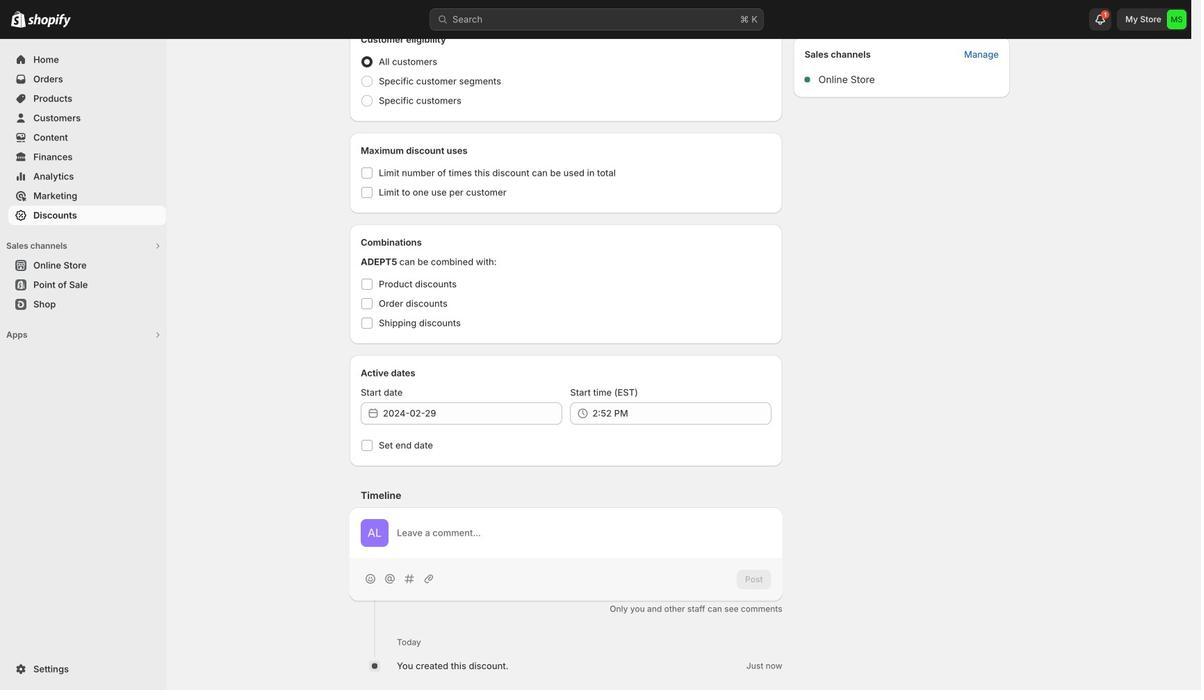 Task type: locate. For each thing, give the bounding box(es) containing it.
shopify image
[[11, 11, 26, 28], [28, 14, 71, 28]]

Enter time text field
[[593, 403, 772, 425]]

0 horizontal spatial shopify image
[[11, 11, 26, 28]]

avatar with initials a l image
[[361, 520, 389, 547]]

YYYY-MM-DD text field
[[383, 403, 562, 425]]

1 horizontal spatial shopify image
[[28, 14, 71, 28]]

my store image
[[1168, 10, 1187, 29]]



Task type: describe. For each thing, give the bounding box(es) containing it.
Leave a comment... text field
[[397, 527, 772, 540]]



Task type: vqa. For each thing, say whether or not it's contained in the screenshot.
Avatar with initials A L
yes



